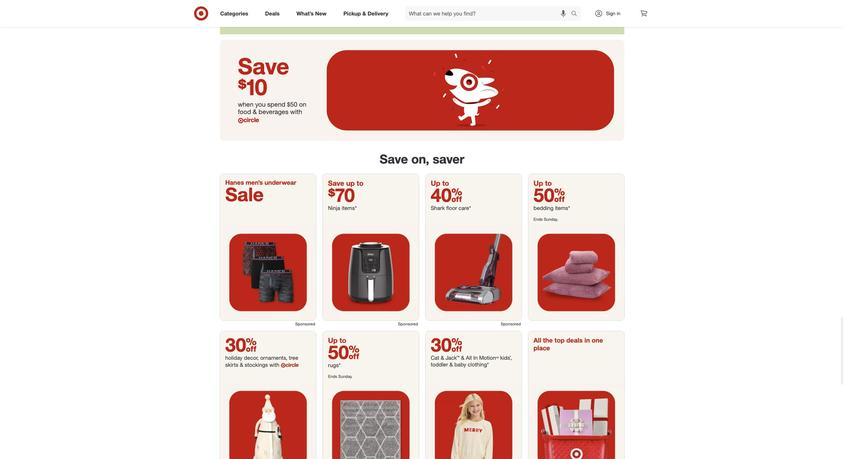 Task type: locate. For each thing, give the bounding box(es) containing it.
1 items* from the left
[[342, 205, 357, 212]]

2 add from the left
[[315, 14, 322, 19]]

0 vertical spatial 50
[[534, 184, 565, 207]]

0 vertical spatial with
[[290, 108, 302, 116]]

what's new link
[[291, 6, 335, 21]]

one
[[592, 337, 603, 345]]

cat
[[431, 355, 439, 362]]

0 horizontal spatial 50
[[328, 341, 360, 364]]

ends sunday.
[[534, 217, 558, 222], [328, 375, 353, 380]]

0 horizontal spatial ™
[[457, 355, 460, 362]]

& left baby
[[450, 362, 453, 368]]

1 horizontal spatial circle
[[286, 362, 299, 369]]

3 add to cart button from the left
[[365, 11, 419, 22]]

save on, saver
[[380, 151, 464, 167]]

0 horizontal spatial circle
[[243, 116, 259, 124]]

decor,
[[244, 355, 259, 362]]

stockings
[[245, 362, 268, 369]]

spend
[[267, 100, 285, 108]]

1 vertical spatial ends
[[328, 375, 337, 380]]

sunday. down the rugs*
[[338, 375, 353, 380]]

items* right bedding at top right
[[555, 205, 570, 212]]

add to cart button
[[232, 11, 286, 22], [298, 11, 353, 22], [365, 11, 419, 22], [431, 11, 485, 22], [564, 11, 618, 22]]

50
[[534, 184, 565, 207], [328, 341, 360, 364]]

sign in link
[[589, 6, 631, 21]]

cat & jack ™ & all in motion ™
[[431, 355, 499, 362]]

& right jack
[[461, 355, 465, 362]]

1 horizontal spatial 50
[[534, 184, 565, 207]]

ends sunday. down bedding at top right
[[534, 217, 558, 222]]

1 horizontal spatial up to
[[431, 179, 449, 188]]

toddler
[[431, 362, 448, 368]]

1 horizontal spatial items*
[[555, 205, 570, 212]]

deals
[[265, 10, 280, 17]]

all the top deals in one place link
[[528, 332, 624, 460]]

add to cart for fourth add to cart button from right
[[315, 14, 336, 19]]

up up the rugs*
[[328, 336, 338, 345]]

pickup & delivery link
[[338, 6, 397, 21]]

beverages
[[259, 108, 288, 116]]

1 30 from the left
[[225, 334, 257, 357]]

cart
[[262, 14, 270, 19], [328, 14, 336, 19], [395, 14, 403, 19], [461, 14, 469, 19], [594, 14, 602, 19]]

30 for ™
[[431, 334, 462, 357]]

30 up skirts
[[225, 334, 257, 357]]

with down ornaments,
[[269, 362, 279, 369]]

ends down the rugs*
[[328, 375, 337, 380]]

add
[[248, 14, 256, 19], [315, 14, 322, 19], [381, 14, 389, 19], [447, 14, 455, 19], [580, 14, 588, 19]]

up
[[431, 179, 440, 188], [534, 179, 543, 188], [328, 336, 338, 345]]

1 vertical spatial with
[[269, 362, 279, 369]]

0 horizontal spatial with
[[269, 362, 279, 369]]

4 add from the left
[[447, 14, 455, 19]]

ends for rugs*
[[328, 375, 337, 380]]

0 vertical spatial circle
[[243, 116, 259, 124]]

30 for circle
[[225, 334, 257, 357]]

what's new
[[296, 10, 327, 17]]

pickup & delivery
[[343, 10, 388, 17]]

2 items* from the left
[[555, 205, 570, 212]]

circle down food
[[243, 116, 259, 124]]

in left the 'one' at the right bottom of page
[[585, 337, 590, 345]]

0 horizontal spatial in
[[585, 337, 590, 345]]

1 horizontal spatial with
[[290, 108, 302, 116]]

clothing*
[[468, 362, 489, 368]]

& inside when you spend $50 on food & beverages with circle
[[253, 108, 257, 116]]

up up the shark
[[431, 179, 440, 188]]

ends sunday. down the rugs*
[[328, 375, 353, 380]]

1 horizontal spatial in
[[617, 10, 621, 16]]

1 add to cart from the left
[[248, 14, 270, 19]]

when you spend $50 on food & beverages with circle
[[238, 100, 306, 124]]

motion
[[479, 355, 496, 362]]

with
[[290, 108, 302, 116], [269, 362, 279, 369]]

deals link
[[259, 6, 288, 21]]

1 vertical spatial in
[[585, 337, 590, 345]]

2 horizontal spatial save
[[380, 151, 408, 167]]

1 horizontal spatial sunday.
[[544, 217, 558, 222]]

1 horizontal spatial ™
[[496, 355, 499, 362]]

0 horizontal spatial 30
[[225, 334, 257, 357]]

up up bedding at top right
[[534, 179, 543, 188]]

ends sunday. for bedding items*
[[534, 217, 558, 222]]

to
[[257, 14, 261, 19], [323, 14, 327, 19], [390, 14, 394, 19], [456, 14, 460, 19], [589, 14, 593, 19], [357, 179, 364, 188], [442, 179, 449, 188], [545, 179, 552, 188], [340, 336, 346, 345]]

on,
[[411, 151, 429, 167]]

1 vertical spatial sunday.
[[338, 375, 353, 380]]

place
[[534, 344, 550, 352]]

50 for bedding items*
[[534, 184, 565, 207]]

with inside when you spend $50 on food & beverages with circle
[[290, 108, 302, 116]]

0 horizontal spatial ends sunday.
[[328, 375, 353, 380]]

all left the
[[534, 337, 541, 345]]

in inside all the top deals in one place
[[585, 337, 590, 345]]

&
[[362, 10, 366, 17], [253, 108, 257, 116], [441, 355, 444, 362], [461, 355, 465, 362], [450, 362, 453, 368], [240, 362, 243, 369]]

5 cart from the left
[[594, 14, 602, 19]]

all
[[534, 337, 541, 345], [466, 355, 472, 362]]

in
[[617, 10, 621, 16], [585, 337, 590, 345]]

2 ™ from the left
[[496, 355, 499, 362]]

40
[[431, 184, 462, 207]]

0 vertical spatial all
[[534, 337, 541, 345]]

up to up the rugs*
[[328, 336, 346, 345]]

categories link
[[214, 6, 257, 21]]

circle
[[243, 116, 259, 124], [286, 362, 299, 369]]

0 horizontal spatial ends
[[328, 375, 337, 380]]

categories
[[220, 10, 248, 17]]

delivery
[[368, 10, 388, 17]]

30
[[225, 334, 257, 357], [431, 334, 462, 357]]

™ left in
[[457, 355, 460, 362]]

ninja items*
[[328, 205, 357, 212]]

1 vertical spatial ends sunday.
[[328, 375, 353, 380]]

up to up bedding at top right
[[534, 179, 552, 188]]

3 add from the left
[[381, 14, 389, 19]]

ends down bedding at top right
[[534, 217, 543, 222]]

2 30 from the left
[[431, 334, 462, 357]]

save
[[238, 53, 289, 80], [380, 151, 408, 167], [328, 179, 344, 188]]

add to cart for first add to cart button from left
[[248, 14, 270, 19]]

5 add to cart button from the left
[[564, 11, 618, 22]]

1 vertical spatial all
[[466, 355, 472, 362]]

shark
[[431, 205, 445, 212]]

items* right the ninja
[[342, 205, 357, 212]]

bedding
[[534, 205, 554, 212]]

5 add to cart from the left
[[580, 14, 602, 19]]

4 add to cart from the left
[[447, 14, 469, 19]]

all the top deals in one place
[[534, 337, 603, 352]]

2 horizontal spatial up
[[534, 179, 543, 188]]

in right sign
[[617, 10, 621, 16]]

™ left kids',
[[496, 355, 499, 362]]

1 horizontal spatial 30
[[431, 334, 462, 357]]

2 add to cart from the left
[[315, 14, 336, 19]]

up to up the shark
[[431, 179, 449, 188]]

2 vertical spatial save
[[328, 179, 344, 188]]

men's
[[246, 179, 263, 187]]

1 add from the left
[[248, 14, 256, 19]]

1 vertical spatial 50
[[328, 341, 360, 364]]

& inside kids', toddler & baby clothing*
[[450, 362, 453, 368]]

in
[[473, 355, 478, 362]]

1 horizontal spatial save
[[328, 179, 344, 188]]

sign
[[606, 10, 616, 16]]

ends
[[534, 217, 543, 222], [328, 375, 337, 380]]

0 horizontal spatial sunday.
[[338, 375, 353, 380]]

3 add to cart from the left
[[381, 14, 403, 19]]

0 vertical spatial ends
[[534, 217, 543, 222]]

save up to
[[328, 179, 364, 188]]

1 vertical spatial save
[[380, 151, 408, 167]]

2 cart from the left
[[328, 14, 336, 19]]

0 horizontal spatial items*
[[342, 205, 357, 212]]

underwear
[[265, 179, 296, 187]]

™
[[457, 355, 460, 362], [496, 355, 499, 362]]

sunday.
[[544, 217, 558, 222], [338, 375, 353, 380]]

2 add to cart button from the left
[[298, 11, 353, 22]]

with right spend
[[290, 108, 302, 116]]

1 horizontal spatial all
[[534, 337, 541, 345]]

ends sunday. for rugs*
[[328, 375, 353, 380]]

1 horizontal spatial ends
[[534, 217, 543, 222]]

1 horizontal spatial up
[[431, 179, 440, 188]]

save for save
[[238, 53, 289, 80]]

30 up the toddler
[[431, 334, 462, 357]]

& right food
[[253, 108, 257, 116]]

up to
[[431, 179, 449, 188], [534, 179, 552, 188], [328, 336, 346, 345]]

baby
[[454, 362, 466, 368]]

& right skirts
[[240, 362, 243, 369]]

0 vertical spatial ends sunday.
[[534, 217, 558, 222]]

& right pickup
[[362, 10, 366, 17]]

0 horizontal spatial save
[[238, 53, 289, 80]]

add to cart for third add to cart button from right
[[381, 14, 403, 19]]

sunday. down bedding items*
[[544, 217, 558, 222]]

circle inside when you spend $50 on food & beverages with circle
[[243, 116, 259, 124]]

$50
[[287, 100, 297, 108]]

add to cart
[[248, 14, 270, 19], [315, 14, 336, 19], [381, 14, 403, 19], [447, 14, 469, 19], [580, 14, 602, 19]]

kids',
[[500, 355, 512, 362]]

ninja
[[328, 205, 340, 212]]

3 cart from the left
[[395, 14, 403, 19]]

2 horizontal spatial up to
[[534, 179, 552, 188]]

0 vertical spatial save
[[238, 53, 289, 80]]

circle down tree
[[286, 362, 299, 369]]

rugs*
[[328, 362, 341, 369]]

1 horizontal spatial ends sunday.
[[534, 217, 558, 222]]

1 vertical spatial circle
[[286, 362, 299, 369]]

save for save up to
[[328, 179, 344, 188]]

items*
[[342, 205, 357, 212], [555, 205, 570, 212]]

0 vertical spatial sunday.
[[544, 217, 558, 222]]

& right cat
[[441, 355, 444, 362]]

on
[[299, 100, 306, 108]]

deals
[[566, 337, 583, 345]]

ornaments,
[[260, 355, 287, 362]]

all left in
[[466, 355, 472, 362]]

top
[[555, 337, 565, 345]]



Task type: vqa. For each thing, say whether or not it's contained in the screenshot.
What'S New link
yes



Task type: describe. For each thing, give the bounding box(es) containing it.
care*
[[459, 205, 471, 212]]

skirts
[[225, 362, 238, 369]]

5 add from the left
[[580, 14, 588, 19]]

up
[[346, 179, 355, 188]]

1 add to cart button from the left
[[232, 11, 286, 22]]

with inside holiday decor, ornaments, tree skirts & stockings with
[[269, 362, 279, 369]]

0 vertical spatial in
[[617, 10, 621, 16]]

pickup
[[343, 10, 361, 17]]

new
[[315, 10, 327, 17]]

jack
[[446, 355, 457, 362]]

up for bedding
[[534, 179, 543, 188]]

1 cart from the left
[[262, 14, 270, 19]]

you
[[255, 100, 266, 108]]

add to cart for 2nd add to cart button from right
[[447, 14, 469, 19]]

bedding items*
[[534, 205, 570, 212]]

sunday. for rugs*
[[338, 375, 353, 380]]

hanes
[[225, 179, 244, 187]]

What can we help you find? suggestions appear below search field
[[405, 6, 573, 21]]

ends for bedding items*
[[534, 217, 543, 222]]

kids', toddler & baby clothing*
[[431, 355, 512, 368]]

4 cart from the left
[[461, 14, 469, 19]]

up to for bedding
[[534, 179, 552, 188]]

& inside holiday decor, ornaments, tree skirts & stockings with
[[240, 362, 243, 369]]

sign in
[[606, 10, 621, 16]]

holiday decor, ornaments, tree skirts & stockings with
[[225, 355, 298, 369]]

tree
[[289, 355, 298, 362]]

sunday. for bedding items*
[[544, 217, 558, 222]]

50 for rugs*
[[328, 341, 360, 364]]

food
[[238, 108, 251, 116]]

all inside all the top deals in one place
[[534, 337, 541, 345]]

the
[[543, 337, 553, 345]]

0 horizontal spatial up
[[328, 336, 338, 345]]

carousel region
[[220, 0, 624, 40]]

save for save on, saver
[[380, 151, 408, 167]]

holiday
[[225, 355, 243, 362]]

saver
[[433, 151, 464, 167]]

hanes men's underwear
[[225, 179, 296, 187]]

search
[[568, 11, 584, 17]]

when
[[238, 100, 253, 108]]

search button
[[568, 6, 584, 22]]

what's
[[296, 10, 314, 17]]

4 add to cart button from the left
[[431, 11, 485, 22]]

floor
[[446, 205, 457, 212]]

0 horizontal spatial up to
[[328, 336, 346, 345]]

add to cart for 1st add to cart button from right
[[580, 14, 602, 19]]

sale
[[225, 183, 264, 206]]

up for shark
[[431, 179, 440, 188]]

shark floor care*
[[431, 205, 471, 212]]

0 horizontal spatial all
[[466, 355, 472, 362]]

$70
[[328, 184, 355, 207]]

up to for shark
[[431, 179, 449, 188]]

$10
[[238, 73, 267, 101]]

items* for $70
[[342, 205, 357, 212]]

items* for 50
[[555, 205, 570, 212]]

1 ™ from the left
[[457, 355, 460, 362]]



